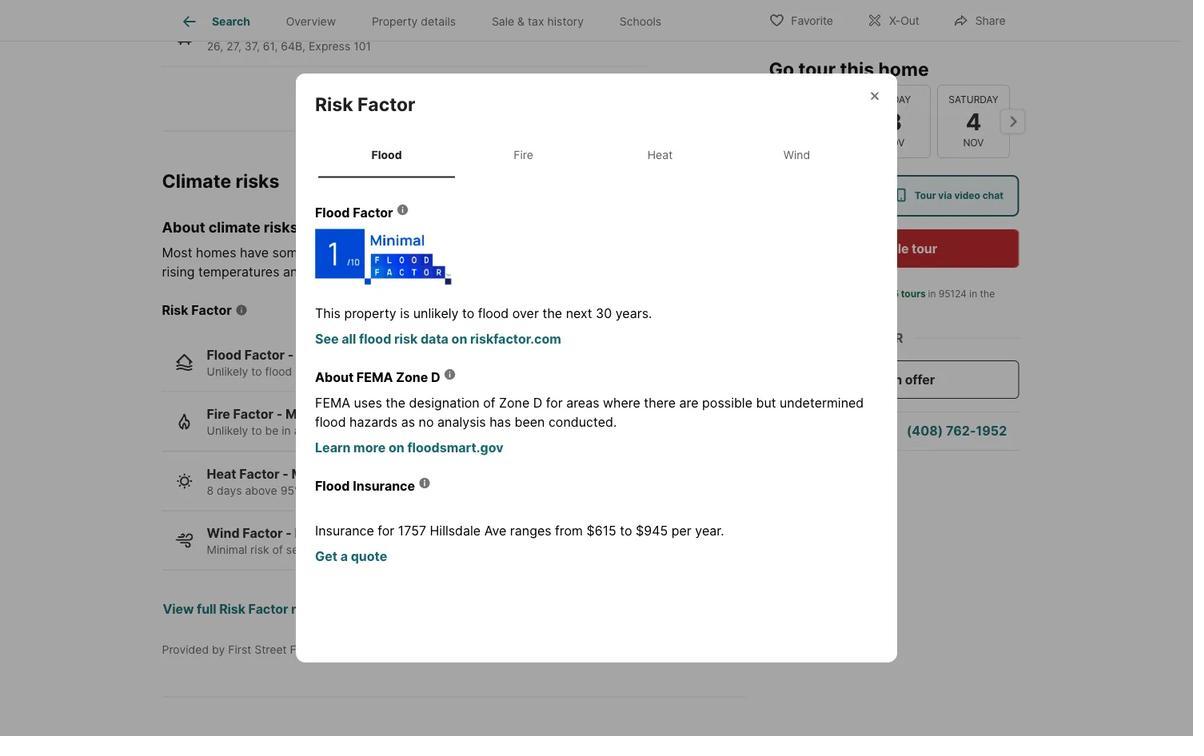 Task type: describe. For each thing, give the bounding box(es) containing it.
0 horizontal spatial days
[[217, 484, 242, 498]]

1757
[[398, 524, 426, 539]]

the inside in the last 30 days
[[981, 288, 995, 300]]

may
[[484, 245, 509, 261]]

26,
[[207, 39, 223, 53]]

flood for flood factor - minimal unlikely to flood in next 30 years
[[207, 348, 242, 363]]

history
[[548, 15, 584, 28]]

factor inside fire factor - minimal unlikely to be in a wildfire in next 30 years
[[233, 407, 274, 423]]

0 vertical spatial climate
[[209, 219, 261, 237]]

risk factor inside dialog
[[315, 93, 416, 115]]

fire tab
[[455, 135, 592, 175]]

insurance for 1757 hillsdale ave ranges from $615 to $945 per year.
[[315, 524, 725, 539]]

unlikely for flood
[[207, 365, 248, 379]]

d inside fema uses the designation of zone d for areas where there are possible but undetermined flood hazards as no analysis has been conducted.
[[533, 396, 543, 411]]

in inside flood factor - minimal unlikely to flood in next 30 years
[[295, 365, 305, 379]]

an
[[887, 372, 903, 388]]

wind factor - minimal minimal risk of severe winds over next 30 years
[[207, 526, 458, 558]]

view full risk factor report button
[[162, 591, 331, 629]]

sea
[[309, 264, 331, 280]]

fire factor - minimal unlikely to be in a wildfire in next 30 years
[[207, 407, 430, 438]]

16
[[406, 484, 419, 498]]

designation
[[409, 396, 480, 411]]

risk inside the most homes have some risk of natural disasters, and may be impacted by climate change due to rising temperatures and sea levels.
[[309, 245, 330, 261]]

next image
[[1000, 109, 1026, 134]]

as
[[401, 415, 415, 431]]

sale & tax history
[[492, 15, 584, 28]]

risk inside the 'risk factor' dialog
[[315, 93, 353, 115]]

be inside fire factor - minimal unlikely to be in a wildfire in next 30 years
[[265, 425, 279, 438]]

for inside fema uses the designation of zone d for areas where there are possible but undetermined flood hazards as no analysis has been conducted.
[[546, 396, 563, 411]]

30 inside flood factor - minimal unlikely to flood in next 30 years
[[334, 365, 348, 379]]

risk inside "wind factor - minimal minimal risk of severe winds over next 30 years"
[[250, 544, 269, 558]]

above
[[245, 484, 277, 498]]

in the last 30 days
[[806, 288, 998, 314]]

762-
[[946, 424, 976, 439]]

schools
[[620, 15, 662, 28]]

change
[[657, 245, 702, 261]]

tab list inside the 'risk factor' dialog
[[315, 132, 878, 178]]

flood up 'riskfactor.com'
[[478, 306, 509, 322]]

1 horizontal spatial fema
[[357, 370, 393, 386]]

per
[[672, 524, 692, 539]]

this property is unlikely to flood over the next 30 years.
[[315, 306, 652, 322]]

offer
[[905, 372, 935, 388]]

flood for flood factor
[[315, 205, 350, 221]]

75
[[887, 288, 899, 300]]

see
[[315, 332, 339, 347]]

$615
[[587, 524, 617, 539]]

flood for flood
[[372, 148, 402, 162]]

tour for go
[[799, 58, 836, 80]]

schools tab
[[602, 2, 680, 41]]

all
[[342, 332, 356, 347]]

learn more on floodsmart.gov
[[315, 441, 504, 456]]

there
[[644, 396, 676, 411]]

flood inside fema uses the designation of zone d for areas where there are possible but undetermined flood hazards as no analysis has been conducted.
[[315, 415, 346, 431]]

heat factor - moderate 8 days above 95° expected this year, 16 days in 30 years
[[207, 467, 508, 498]]

ranges
[[510, 524, 552, 539]]

view
[[163, 602, 194, 618]]

30 inside heat factor - moderate 8 days above 95° expected this year, 16 days in 30 years
[[462, 484, 476, 498]]

1 vertical spatial risk
[[162, 303, 189, 318]]

where
[[603, 396, 641, 411]]

express
[[309, 39, 351, 53]]

full
[[197, 602, 216, 618]]

learn
[[315, 441, 351, 456]]

about for about fema zone d
[[315, 370, 354, 386]]

30 inside fire factor - minimal unlikely to be in a wildfire in next 30 years
[[384, 425, 398, 438]]

(408) 762-1952 link
[[907, 424, 1007, 439]]

some
[[273, 245, 305, 261]]

61,
[[263, 39, 278, 53]]

year.
[[695, 524, 725, 539]]

- for heat
[[283, 467, 289, 482]]

years inside fire factor - minimal unlikely to be in a wildfire in next 30 years
[[401, 425, 430, 438]]

0 vertical spatial d
[[431, 370, 441, 386]]

wildfire
[[304, 425, 342, 438]]

get a quote
[[315, 549, 387, 565]]

schedule
[[851, 241, 909, 256]]

property
[[372, 15, 418, 28]]

uses
[[354, 396, 382, 411]]

unlikely
[[413, 306, 459, 322]]

search
[[212, 15, 250, 28]]

see all flood risk data on riskfactor.com link
[[315, 332, 562, 347]]

x-out button
[[854, 4, 933, 36]]

next inside the 'risk factor' dialog
[[566, 306, 592, 322]]

flood for flood insurance
[[315, 479, 350, 495]]

of inside fema uses the designation of zone d for areas where there are possible but undetermined flood hazards as no analysis has been conducted.
[[483, 396, 496, 411]]

are
[[680, 396, 699, 411]]

rising
[[162, 264, 195, 280]]

1 vertical spatial risk factor
[[162, 303, 232, 318]]

impacted
[[532, 245, 588, 261]]

wind tab
[[729, 135, 866, 175]]

quote
[[351, 549, 387, 565]]

severe
[[286, 544, 322, 558]]

property details tab
[[354, 2, 474, 41]]

moderate
[[292, 467, 352, 482]]

possible
[[703, 396, 753, 411]]

been
[[515, 415, 545, 431]]

factor inside heat factor - moderate 8 days above 95° expected this year, 16 days in 30 years
[[239, 467, 280, 482]]

1 vertical spatial the
[[543, 306, 563, 322]]

30 inside in the last 30 days
[[825, 303, 837, 314]]

start an offer
[[853, 372, 935, 388]]

to right "unlikely"
[[462, 306, 475, 322]]

over inside the 'risk factor' dialog
[[513, 306, 539, 322]]

tours
[[901, 288, 926, 300]]

1 horizontal spatial days
[[422, 484, 447, 498]]

over inside "wind factor - minimal minimal risk of severe winds over next 30 years"
[[359, 544, 382, 558]]

in inside heat factor - moderate 8 days above 95° expected this year, 16 days in 30 years
[[450, 484, 459, 498]]

last
[[806, 303, 822, 314]]

in left 'wildfire'
[[282, 425, 291, 438]]

minimal for wind factor - minimal
[[295, 526, 344, 542]]

conducted.
[[549, 415, 617, 431]]

has
[[490, 415, 511, 431]]

about for about climate risks
[[162, 219, 205, 237]]

risk factor element
[[315, 74, 435, 116]]

climate risks
[[162, 170, 280, 193]]

4
[[966, 107, 982, 135]]

0 horizontal spatial zone
[[396, 370, 428, 386]]

see all flood risk data on riskfactor.com
[[315, 332, 562, 347]]

- for fire
[[277, 407, 283, 423]]

next inside "wind factor - minimal minimal risk of severe winds over next 30 years"
[[385, 544, 408, 558]]

tour
[[915, 190, 937, 202]]

areas
[[567, 396, 600, 411]]

year,
[[378, 484, 403, 498]]

overview
[[286, 15, 336, 28]]

favorite
[[791, 14, 834, 28]]

1 vertical spatial on
[[389, 441, 405, 456]]

saturday
[[949, 94, 999, 105]]

property
[[344, 306, 397, 322]]

risk factor dialog
[[296, 74, 898, 663]]

risk inside dialog
[[394, 332, 418, 347]]

flood factor - minimal unlikely to flood in next 30 years
[[207, 348, 380, 379]]

but
[[756, 396, 776, 411]]



Task type: vqa. For each thing, say whether or not it's contained in the screenshot.
City, Address, School, Agent, ZIP search box
no



Task type: locate. For each thing, give the bounding box(es) containing it.
by right impacted
[[592, 245, 606, 261]]

0 vertical spatial zone
[[396, 370, 428, 386]]

0 horizontal spatial fema
[[315, 396, 350, 411]]

chat
[[983, 190, 1004, 202]]

in right tours
[[929, 288, 936, 300]]

$945
[[636, 524, 668, 539]]

most homes have some risk of natural disasters, and may be impacted by climate change due to rising temperatures and sea levels.
[[162, 245, 744, 280]]

data
[[421, 332, 449, 347]]

by left first
[[212, 644, 225, 658]]

days
[[840, 303, 861, 314], [217, 484, 242, 498], [422, 484, 447, 498]]

3
[[887, 107, 902, 135]]

days right last
[[840, 303, 861, 314]]

a inside fire factor - minimal unlikely to be in a wildfire in next 30 years
[[294, 425, 301, 438]]

of left 'severe'
[[272, 544, 283, 558]]

0 horizontal spatial d
[[431, 370, 441, 386]]

risks
[[236, 170, 280, 193], [264, 219, 298, 237]]

minimal
[[297, 348, 346, 363], [286, 407, 335, 423], [295, 526, 344, 542], [207, 544, 247, 558]]

hazards
[[350, 415, 398, 431]]

start
[[853, 372, 884, 388]]

tour via video chat option
[[882, 175, 1020, 217]]

95124
[[939, 288, 967, 300]]

over right winds
[[359, 544, 382, 558]]

0 horizontal spatial risk
[[162, 303, 189, 318]]

risk left 'severe'
[[250, 544, 269, 558]]

option
[[769, 175, 882, 217]]

about down see
[[315, 370, 354, 386]]

by
[[592, 245, 606, 261], [212, 644, 225, 658]]

unlikely for fire
[[207, 425, 248, 438]]

1 vertical spatial over
[[359, 544, 382, 558]]

days right 16
[[422, 484, 447, 498]]

to inside flood factor - minimal unlikely to flood in next 30 years
[[251, 365, 262, 379]]

minimal up 'severe'
[[295, 526, 344, 542]]

0 vertical spatial tab list
[[162, 0, 692, 41]]

1 horizontal spatial risk
[[309, 245, 330, 261]]

share
[[976, 14, 1006, 28]]

1 vertical spatial for
[[378, 524, 395, 539]]

to inside the most homes have some risk of natural disasters, and may be impacted by climate change due to rising temperatures and sea levels.
[[732, 245, 744, 261]]

tab list containing search
[[162, 0, 692, 41]]

1 vertical spatial by
[[212, 644, 225, 658]]

1 vertical spatial this
[[355, 484, 375, 498]]

30 down "all"
[[334, 365, 348, 379]]

0 horizontal spatial over
[[359, 544, 382, 558]]

- for flood
[[288, 348, 294, 363]]

0 horizontal spatial be
[[265, 425, 279, 438]]

- inside fire factor - minimal unlikely to be in a wildfire in next 30 years
[[277, 407, 283, 423]]

1 vertical spatial tab list
[[315, 132, 878, 178]]

1 vertical spatial fire
[[207, 407, 230, 423]]

in up learn at the bottom
[[345, 425, 355, 438]]

1 horizontal spatial tour
[[912, 241, 938, 256]]

heat tab
[[592, 135, 729, 175]]

tour via video chat list box
[[769, 175, 1020, 217]]

1 unlikely from the top
[[207, 365, 248, 379]]

minimal down see
[[297, 348, 346, 363]]

-
[[288, 348, 294, 363], [277, 407, 283, 423], [283, 467, 289, 482], [286, 526, 292, 542]]

1 vertical spatial unlikely
[[207, 425, 248, 438]]

of up levels.
[[334, 245, 346, 261]]

- for wind
[[286, 526, 292, 542]]

climate up homes
[[209, 219, 261, 237]]

0 vertical spatial fema
[[357, 370, 393, 386]]

1 vertical spatial risk
[[394, 332, 418, 347]]

0 vertical spatial for
[[546, 396, 563, 411]]

risk right the full
[[219, 602, 246, 618]]

this inside heat factor - moderate 8 days above 95° expected this year, 16 days in 30 years
[[355, 484, 375, 498]]

1 horizontal spatial be
[[513, 245, 528, 261]]

most
[[162, 245, 192, 261]]

zone up has
[[499, 396, 530, 411]]

tour inside button
[[912, 241, 938, 256]]

risk inside view full risk factor report "button"
[[219, 602, 246, 618]]

1 horizontal spatial and
[[458, 245, 480, 261]]

heat for heat factor - moderate 8 days above 95° expected this year, 16 days in 30 years
[[207, 467, 236, 482]]

minimal inside fire factor - minimal unlikely to be in a wildfire in next 30 years
[[286, 407, 335, 423]]

1 horizontal spatial climate
[[610, 245, 654, 261]]

climate inside the most homes have some risk of natural disasters, and may be impacted by climate change due to rising temperatures and sea levels.
[[610, 245, 654, 261]]

fire inside fire factor - minimal unlikely to be in a wildfire in next 30 years
[[207, 407, 230, 423]]

due
[[705, 245, 728, 261]]

in up hillsdale
[[450, 484, 459, 498]]

1 horizontal spatial zone
[[499, 396, 530, 411]]

natural
[[350, 245, 392, 261]]

the up 'riskfactor.com'
[[543, 306, 563, 322]]

transit
[[207, 22, 251, 37]]

levels.
[[334, 264, 372, 280]]

1 horizontal spatial d
[[533, 396, 543, 411]]

to right 'due'
[[732, 245, 744, 261]]

1 vertical spatial climate
[[610, 245, 654, 261]]

for left 1757
[[378, 524, 395, 539]]

minimal inside flood factor - minimal unlikely to flood in next 30 years
[[297, 348, 346, 363]]

provided
[[162, 644, 209, 658]]

nov inside friday 3 nov
[[884, 137, 905, 149]]

insurance
[[353, 479, 415, 495], [315, 524, 374, 539]]

d up designation
[[431, 370, 441, 386]]

go tour this home
[[769, 58, 929, 80]]

first
[[228, 644, 251, 658]]

to right $615
[[620, 524, 633, 539]]

no
[[419, 415, 434, 431]]

nov down 3
[[884, 137, 905, 149]]

1 horizontal spatial on
[[452, 332, 468, 347]]

1 vertical spatial and
[[283, 264, 306, 280]]

1 vertical spatial heat
[[207, 467, 236, 482]]

0 horizontal spatial tour
[[799, 58, 836, 80]]

0 vertical spatial unlikely
[[207, 365, 248, 379]]

heat for heat
[[648, 148, 673, 162]]

2 vertical spatial of
[[272, 544, 283, 558]]

factor
[[358, 93, 416, 115], [353, 205, 393, 221], [191, 303, 232, 318], [245, 348, 285, 363], [233, 407, 274, 423], [239, 467, 280, 482], [243, 526, 283, 542], [248, 602, 288, 618]]

next left years.
[[566, 306, 592, 322]]

via
[[939, 190, 953, 202]]

the
[[981, 288, 995, 300], [543, 306, 563, 322], [386, 396, 406, 411]]

in inside in the last 30 days
[[970, 288, 978, 300]]

transit 26, 27, 37, 61, 64b, express 101
[[207, 22, 371, 53]]

flood tab
[[318, 135, 455, 175]]

be left 'wildfire'
[[265, 425, 279, 438]]

0 horizontal spatial on
[[389, 441, 405, 456]]

0 vertical spatial of
[[334, 245, 346, 261]]

0 horizontal spatial about
[[162, 219, 205, 237]]

2 horizontal spatial days
[[840, 303, 861, 314]]

risk down is
[[394, 332, 418, 347]]

8
[[207, 484, 214, 498]]

undetermined
[[780, 396, 864, 411]]

1 vertical spatial d
[[533, 396, 543, 411]]

nov down 4
[[963, 137, 984, 149]]

flood down the property
[[359, 332, 391, 347]]

fema inside fema uses the designation of zone d for areas where there are possible but undetermined flood hazards as no analysis has been conducted.
[[315, 396, 350, 411]]

more
[[354, 441, 386, 456]]

0 horizontal spatial fire
[[207, 407, 230, 423]]

insurance down more
[[353, 479, 415, 495]]

days inside in the last 30 days
[[840, 303, 861, 314]]

1 nov from the left
[[884, 137, 905, 149]]

factor inside "button"
[[248, 602, 288, 618]]

this left home at the right
[[840, 58, 875, 80]]

years up uses
[[351, 365, 380, 379]]

a inside dialog
[[341, 549, 348, 565]]

saturday 4 nov
[[949, 94, 999, 149]]

ave
[[485, 524, 507, 539]]

next inside flood factor - minimal unlikely to flood in next 30 years
[[308, 365, 331, 379]]

to up above
[[251, 425, 262, 438]]

by inside the most homes have some risk of natural disasters, and may be impacted by climate change due to rising temperatures and sea levels.
[[592, 245, 606, 261]]

minimal for fire factor - minimal
[[286, 407, 335, 423]]

for left areas
[[546, 396, 563, 411]]

- down flood factor - minimal unlikely to flood in next 30 years
[[277, 407, 283, 423]]

30 right last
[[825, 303, 837, 314]]

1 vertical spatial a
[[341, 549, 348, 565]]

None button
[[779, 85, 852, 158], [858, 85, 931, 158], [937, 85, 1010, 158], [779, 85, 852, 158], [858, 85, 931, 158], [937, 85, 1010, 158]]

have
[[240, 245, 269, 261]]

0 horizontal spatial wind
[[207, 526, 240, 542]]

0 vertical spatial risk
[[315, 93, 353, 115]]

30 left years.
[[596, 306, 612, 322]]

- inside "wind factor - minimal minimal risk of severe winds over next 30 years"
[[286, 526, 292, 542]]

to inside fire factor - minimal unlikely to be in a wildfire in next 30 years
[[251, 425, 262, 438]]

the up as at the bottom left of the page
[[386, 396, 406, 411]]

0 vertical spatial the
[[981, 288, 995, 300]]

learn more on floodsmart.gov link
[[315, 441, 504, 456]]

risks up some
[[264, 219, 298, 237]]

flood up learn at the bottom
[[315, 415, 346, 431]]

insurance up winds
[[315, 524, 374, 539]]

fire for fire factor - minimal unlikely to be in a wildfire in next 30 years
[[207, 407, 230, 423]]

in up fire factor - minimal unlikely to be in a wildfire in next 30 years at bottom left
[[295, 365, 305, 379]]

next
[[566, 306, 592, 322], [308, 365, 331, 379], [358, 425, 381, 438], [385, 544, 408, 558]]

risk factor up flood tab at the left top of the page
[[315, 93, 416, 115]]

get
[[315, 549, 338, 565]]

1 vertical spatial be
[[265, 425, 279, 438]]

30 inside the 'risk factor' dialog
[[596, 306, 612, 322]]

details
[[421, 15, 456, 28]]

risks up 'about climate risks' on the top of page
[[236, 170, 280, 193]]

the right 95124
[[981, 288, 995, 300]]

(408)
[[907, 424, 944, 439]]

tab list
[[162, 0, 692, 41], [315, 132, 878, 178]]

0 horizontal spatial the
[[386, 396, 406, 411]]

tour for schedule
[[912, 241, 938, 256]]

2 horizontal spatial the
[[981, 288, 995, 300]]

unlikely inside flood factor - minimal unlikely to flood in next 30 years
[[207, 365, 248, 379]]

0 vertical spatial on
[[452, 332, 468, 347]]

fire for fire
[[514, 148, 533, 162]]

years.
[[616, 306, 652, 322]]

fire
[[514, 148, 533, 162], [207, 407, 230, 423]]

minimal down '8'
[[207, 544, 247, 558]]

hillsdale
[[430, 524, 481, 539]]

of up has
[[483, 396, 496, 411]]

0 vertical spatial heat
[[648, 148, 673, 162]]

minimal for flood factor - minimal
[[297, 348, 346, 363]]

1 horizontal spatial fire
[[514, 148, 533, 162]]

0 vertical spatial this
[[840, 58, 875, 80]]

to up fire factor - minimal unlikely to be in a wildfire in next 30 years at bottom left
[[251, 365, 262, 379]]

fema up 'wildfire'
[[315, 396, 350, 411]]

next down 1757
[[385, 544, 408, 558]]

unlikely inside fire factor - minimal unlikely to be in a wildfire in next 30 years
[[207, 425, 248, 438]]

nov inside saturday 4 nov
[[963, 137, 984, 149]]

1952
[[976, 424, 1007, 439]]

this left year,
[[355, 484, 375, 498]]

about up most
[[162, 219, 205, 237]]

1 vertical spatial zone
[[499, 396, 530, 411]]

0 vertical spatial and
[[458, 245, 480, 261]]

climate left change
[[610, 245, 654, 261]]

days right '8'
[[217, 484, 242, 498]]

the inside fema uses the designation of zone d for areas where there are possible but undetermined flood hazards as no analysis has been conducted.
[[386, 396, 406, 411]]

1 vertical spatial risks
[[264, 219, 298, 237]]

search link
[[180, 12, 250, 31]]

1 horizontal spatial heat
[[648, 148, 673, 162]]

nov for 4
[[963, 137, 984, 149]]

disasters,
[[395, 245, 454, 261]]

climate
[[162, 170, 231, 193]]

heat inside heat factor - moderate 8 days above 95° expected this year, 16 days in 30 years
[[207, 467, 236, 482]]

1 horizontal spatial this
[[840, 58, 875, 80]]

years up ave
[[480, 484, 508, 498]]

x-out
[[890, 14, 920, 28]]

this
[[315, 306, 341, 322]]

- up 95°
[[283, 467, 289, 482]]

provided by first street foundation
[[162, 644, 349, 658]]

d
[[431, 370, 441, 386], [533, 396, 543, 411]]

over up 'riskfactor.com'
[[513, 306, 539, 322]]

on right data
[[452, 332, 468, 347]]

next up more
[[358, 425, 381, 438]]

1 horizontal spatial of
[[334, 245, 346, 261]]

0 vertical spatial by
[[592, 245, 606, 261]]

flood inside flood tab
[[372, 148, 402, 162]]

1 horizontal spatial over
[[513, 306, 539, 322]]

0 vertical spatial a
[[294, 425, 301, 438]]

30 up hillsdale
[[462, 484, 476, 498]]

years inside flood factor - minimal unlikely to flood in next 30 years
[[351, 365, 380, 379]]

flood inside flood factor - minimal unlikely to flood in next 30 years
[[207, 348, 242, 363]]

0 vertical spatial risk factor
[[315, 93, 416, 115]]

over
[[513, 306, 539, 322], [359, 544, 382, 558]]

1 horizontal spatial risk factor
[[315, 93, 416, 115]]

view full risk factor report
[[163, 602, 330, 618]]

0 vertical spatial over
[[513, 306, 539, 322]]

years down hillsdale
[[429, 544, 458, 558]]

30
[[825, 303, 837, 314], [596, 306, 612, 322], [334, 365, 348, 379], [384, 425, 398, 438], [462, 484, 476, 498], [411, 544, 426, 558]]

flood up fire factor - minimal unlikely to be in a wildfire in next 30 years at bottom left
[[265, 365, 292, 379]]

64b,
[[281, 39, 306, 53]]

1 horizontal spatial a
[[341, 549, 348, 565]]

years inside "wind factor - minimal minimal risk of severe winds over next 30 years"
[[429, 544, 458, 558]]

in right 95124
[[970, 288, 978, 300]]

next down see
[[308, 365, 331, 379]]

out
[[901, 14, 920, 28]]

factor inside flood factor - minimal unlikely to flood in next 30 years
[[245, 348, 285, 363]]

1 horizontal spatial by
[[592, 245, 606, 261]]

tab list containing flood
[[315, 132, 878, 178]]

this
[[840, 58, 875, 80], [355, 484, 375, 498]]

1 horizontal spatial for
[[546, 396, 563, 411]]

1 horizontal spatial risk
[[219, 602, 246, 618]]

and left may
[[458, 245, 480, 261]]

0 horizontal spatial risk factor
[[162, 303, 232, 318]]

about climate risks
[[162, 219, 298, 237]]

a right get
[[341, 549, 348, 565]]

0 vertical spatial be
[[513, 245, 528, 261]]

risk factor down rising in the left of the page
[[162, 303, 232, 318]]

0 vertical spatial risk
[[309, 245, 330, 261]]

flood inside flood factor - minimal unlikely to flood in next 30 years
[[265, 365, 292, 379]]

risk down rising in the left of the page
[[162, 303, 189, 318]]

sale
[[492, 15, 515, 28]]

zone inside fema uses the designation of zone d for areas where there are possible but undetermined flood hazards as no analysis has been conducted.
[[499, 396, 530, 411]]

a left 'wildfire'
[[294, 425, 301, 438]]

1 vertical spatial of
[[483, 396, 496, 411]]

sale & tax history tab
[[474, 2, 602, 41]]

1 horizontal spatial wind
[[784, 148, 811, 162]]

heat
[[648, 148, 673, 162], [207, 467, 236, 482]]

wind inside "wind factor - minimal minimal risk of severe winds over next 30 years"
[[207, 526, 240, 542]]

0 horizontal spatial climate
[[209, 219, 261, 237]]

0 horizontal spatial heat
[[207, 467, 236, 482]]

about fema zone d
[[315, 370, 441, 386]]

fema uses the designation of zone d for areas where there are possible but undetermined flood hazards as no analysis has been conducted.
[[315, 396, 864, 431]]

risk up sea
[[309, 245, 330, 261]]

go
[[769, 58, 795, 80]]

and
[[458, 245, 480, 261], [283, 264, 306, 280]]

and down some
[[283, 264, 306, 280]]

- inside heat factor - moderate 8 days above 95° expected this year, 16 days in 30 years
[[283, 467, 289, 482]]

next inside fire factor - minimal unlikely to be in a wildfire in next 30 years
[[358, 425, 381, 438]]

2 horizontal spatial risk
[[315, 93, 353, 115]]

nov for 3
[[884, 137, 905, 149]]

- up fire factor - minimal unlikely to be in a wildfire in next 30 years at bottom left
[[288, 348, 294, 363]]

years up learn more on floodsmart.gov
[[401, 425, 430, 438]]

years
[[351, 365, 380, 379], [401, 425, 430, 438], [480, 484, 508, 498], [429, 544, 458, 558]]

2 nov from the left
[[963, 137, 984, 149]]

property details
[[372, 15, 456, 28]]

d up been
[[533, 396, 543, 411]]

0 vertical spatial insurance
[[353, 479, 415, 495]]

0 horizontal spatial nov
[[884, 137, 905, 149]]

heat inside tab
[[648, 148, 673, 162]]

winds
[[325, 544, 356, 558]]

homes
[[196, 245, 236, 261]]

1 vertical spatial fema
[[315, 396, 350, 411]]

1 horizontal spatial about
[[315, 370, 354, 386]]

for
[[546, 396, 563, 411], [378, 524, 395, 539]]

1 horizontal spatial the
[[543, 306, 563, 322]]

2 unlikely from the top
[[207, 425, 248, 438]]

minimal up 'wildfire'
[[286, 407, 335, 423]]

fire inside tab
[[514, 148, 533, 162]]

schedule tour
[[851, 241, 938, 256]]

on right more
[[389, 441, 405, 456]]

2 horizontal spatial of
[[483, 396, 496, 411]]

overview tab
[[268, 2, 354, 41]]

0 vertical spatial about
[[162, 219, 205, 237]]

0 horizontal spatial of
[[272, 544, 283, 558]]

climate
[[209, 219, 261, 237], [610, 245, 654, 261]]

years inside heat factor - moderate 8 days above 95° expected this year, 16 days in 30 years
[[480, 484, 508, 498]]

1 vertical spatial insurance
[[315, 524, 374, 539]]

0 horizontal spatial by
[[212, 644, 225, 658]]

factor inside "wind factor - minimal minimal risk of severe winds over next 30 years"
[[243, 526, 283, 542]]

street
[[255, 644, 287, 658]]

0 horizontal spatial a
[[294, 425, 301, 438]]

be inside the most homes have some risk of natural disasters, and may be impacted by climate change due to rising temperatures and sea levels.
[[513, 245, 528, 261]]

- up 'severe'
[[286, 526, 292, 542]]

risk down express
[[315, 93, 353, 115]]

1 vertical spatial wind
[[207, 526, 240, 542]]

of inside "wind factor - minimal minimal risk of severe winds over next 30 years"
[[272, 544, 283, 558]]

0 vertical spatial risks
[[236, 170, 280, 193]]

tour right go on the top right of the page
[[799, 58, 836, 80]]

0 horizontal spatial and
[[283, 264, 306, 280]]

0 horizontal spatial risk
[[250, 544, 269, 558]]

zone up designation
[[396, 370, 428, 386]]

tax
[[528, 15, 544, 28]]

30 inside "wind factor - minimal minimal risk of severe winds over next 30 years"
[[411, 544, 426, 558]]

be right may
[[513, 245, 528, 261]]

2 vertical spatial risk
[[250, 544, 269, 558]]

2 vertical spatial the
[[386, 396, 406, 411]]

of inside the most homes have some risk of natural disasters, and may be impacted by climate change due to rising temperatures and sea levels.
[[334, 245, 346, 261]]

share button
[[940, 4, 1020, 36]]

95°
[[281, 484, 299, 498]]

0 vertical spatial wind
[[784, 148, 811, 162]]

wind for wind factor - minimal minimal risk of severe winds over next 30 years
[[207, 526, 240, 542]]

1 vertical spatial tour
[[912, 241, 938, 256]]

expected
[[303, 484, 352, 498]]

friday 3 nov
[[878, 94, 911, 149]]

30 down 1757
[[411, 544, 426, 558]]

about inside the 'risk factor' dialog
[[315, 370, 354, 386]]

tour right 'schedule'
[[912, 241, 938, 256]]

- inside flood factor - minimal unlikely to flood in next 30 years
[[288, 348, 294, 363]]

wind inside tab
[[784, 148, 811, 162]]

fema up uses
[[357, 370, 393, 386]]

30 left as at the bottom left of the page
[[384, 425, 398, 438]]

wind for wind
[[784, 148, 811, 162]]



